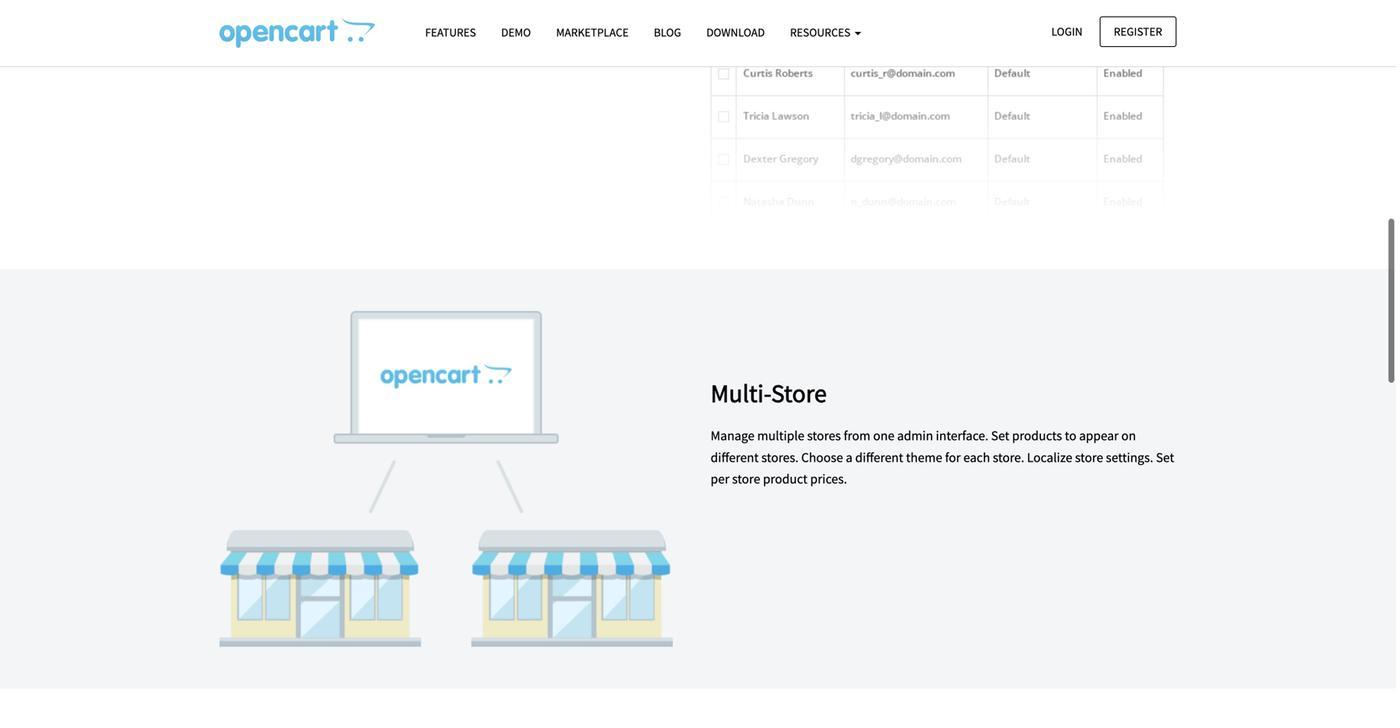 Task type: describe. For each thing, give the bounding box(es) containing it.
privileges
[[246, 51, 300, 67]]

each inside in order to successfully organize an online store you will need to cooperate with many people, each performing different roles. opencart allows you to set advanced user privileges and separate access for user groups and users.
[[299, 29, 325, 46]]

register
[[1114, 24, 1162, 39]]

access
[[378, 51, 415, 67]]

to up people,
[[266, 8, 278, 24]]

features
[[425, 25, 476, 40]]

with
[[637, 8, 662, 24]]

marketplace
[[556, 25, 629, 40]]

from
[[844, 427, 871, 444]]

separate
[[327, 51, 376, 67]]

online
[[418, 8, 453, 24]]

store inside in order to successfully organize an online store you will need to cooperate with many people, each performing different roles. opencart allows you to set advanced user privileges and separate access for user groups and users.
[[456, 8, 484, 24]]

performing
[[328, 29, 391, 46]]

marketplace link
[[544, 18, 641, 47]]

1 horizontal spatial you
[[574, 29, 595, 46]]

cooperate
[[578, 8, 634, 24]]

demo link
[[489, 18, 544, 47]]

download link
[[694, 18, 778, 47]]

multiple
[[757, 427, 805, 444]]

choose
[[801, 449, 843, 466]]

per
[[711, 470, 729, 487]]

an
[[401, 8, 415, 24]]

localize
[[1027, 449, 1073, 466]]

1 and from the left
[[303, 51, 325, 67]]

to left set
[[597, 29, 609, 46]]

for inside in order to successfully organize an online store you will need to cooperate with many people, each performing different roles. opencart allows you to set advanced user privileges and separate access for user groups and users.
[[417, 51, 433, 67]]

multi store image
[[220, 311, 673, 647]]

resources
[[790, 25, 853, 40]]

1 horizontal spatial different
[[711, 449, 759, 466]]

a
[[846, 449, 853, 466]]

products
[[1012, 427, 1062, 444]]

to inside manage multiple stores from one admin interface. set products to appear on different stores. choose a different theme for each store. localize store settings. set per store product prices.
[[1065, 427, 1077, 444]]

opencart
[[478, 29, 532, 46]]

resources link
[[778, 18, 874, 47]]

store.
[[993, 449, 1024, 466]]

prices.
[[810, 470, 847, 487]]

blog link
[[641, 18, 694, 47]]

in
[[220, 8, 230, 24]]

each inside manage multiple stores from one admin interface. set products to appear on different stores. choose a different theme for each store. localize store settings. set per store product prices.
[[964, 449, 990, 466]]

demo
[[501, 25, 531, 40]]

users.
[[529, 51, 562, 67]]

many
[[220, 29, 251, 46]]

allows
[[535, 29, 571, 46]]

product
[[763, 470, 808, 487]]

user management image
[[711, 0, 1164, 227]]

in order to successfully organize an online store you will need to cooperate with many people, each performing different roles. opencart allows you to set advanced user privileges and separate access for user groups and users.
[[220, 8, 685, 67]]



Task type: vqa. For each thing, say whether or not it's contained in the screenshot.
Successfully
yes



Task type: locate. For each thing, give the bounding box(es) containing it.
to right "need"
[[564, 8, 575, 24]]

settings.
[[1106, 449, 1153, 466]]

store
[[456, 8, 484, 24], [1075, 449, 1103, 466], [732, 470, 760, 487]]

you down cooperate
[[574, 29, 595, 46]]

interface.
[[936, 427, 989, 444]]

0 horizontal spatial store
[[456, 8, 484, 24]]

different inside in order to successfully organize an online store you will need to cooperate with many people, each performing different roles. opencart allows you to set advanced user privileges and separate access for user groups and users.
[[394, 29, 442, 46]]

for inside manage multiple stores from one admin interface. set products to appear on different stores. choose a different theme for each store. localize store settings. set per store product prices.
[[945, 449, 961, 466]]

set
[[991, 427, 1010, 444], [1156, 449, 1174, 466]]

1 horizontal spatial each
[[964, 449, 990, 466]]

store right per
[[732, 470, 760, 487]]

admin
[[897, 427, 933, 444]]

different down one
[[855, 449, 903, 466]]

order
[[233, 8, 264, 24]]

0 horizontal spatial and
[[303, 51, 325, 67]]

0 vertical spatial each
[[299, 29, 325, 46]]

features link
[[413, 18, 489, 47]]

will
[[510, 8, 530, 24]]

0 vertical spatial store
[[456, 8, 484, 24]]

groups
[[463, 51, 502, 67]]

user down roles.
[[436, 51, 460, 67]]

multi-
[[711, 378, 771, 409]]

each down the successfully
[[299, 29, 325, 46]]

store up roles.
[[456, 8, 484, 24]]

theme
[[906, 449, 942, 466]]

people,
[[254, 29, 296, 46]]

and
[[303, 51, 325, 67], [504, 51, 526, 67]]

roles.
[[445, 29, 476, 46]]

0 horizontal spatial different
[[394, 29, 442, 46]]

to left 'appear'
[[1065, 427, 1077, 444]]

register link
[[1100, 16, 1177, 47]]

on
[[1122, 427, 1136, 444]]

organize
[[350, 8, 398, 24]]

0 horizontal spatial each
[[299, 29, 325, 46]]

1 vertical spatial set
[[1156, 449, 1174, 466]]

one
[[873, 427, 895, 444]]

1 horizontal spatial user
[[436, 51, 460, 67]]

manage
[[711, 427, 755, 444]]

store down 'appear'
[[1075, 449, 1103, 466]]

1 vertical spatial you
[[574, 29, 595, 46]]

login link
[[1037, 16, 1097, 47]]

you
[[487, 8, 508, 24], [574, 29, 595, 46]]

to
[[266, 8, 278, 24], [564, 8, 575, 24], [597, 29, 609, 46], [1065, 427, 1077, 444]]

1 vertical spatial for
[[945, 449, 961, 466]]

for down interface.
[[945, 449, 961, 466]]

and down the opencart - features image
[[303, 51, 325, 67]]

1 vertical spatial each
[[964, 449, 990, 466]]

2 horizontal spatial store
[[1075, 449, 1103, 466]]

user
[[220, 51, 244, 67], [436, 51, 460, 67]]

2 user from the left
[[436, 51, 460, 67]]

0 vertical spatial set
[[991, 427, 1010, 444]]

advanced
[[631, 29, 685, 46]]

1 user from the left
[[220, 51, 244, 67]]

appear
[[1079, 427, 1119, 444]]

download
[[706, 25, 765, 40]]

2 vertical spatial store
[[732, 470, 760, 487]]

0 horizontal spatial you
[[487, 8, 508, 24]]

store
[[771, 378, 827, 409]]

each
[[299, 29, 325, 46], [964, 449, 990, 466]]

2 horizontal spatial different
[[855, 449, 903, 466]]

each down interface.
[[964, 449, 990, 466]]

multi-store
[[711, 378, 827, 409]]

1 vertical spatial store
[[1075, 449, 1103, 466]]

for
[[417, 51, 433, 67], [945, 449, 961, 466]]

different down an
[[394, 29, 442, 46]]

set right settings.
[[1156, 449, 1174, 466]]

0 horizontal spatial set
[[991, 427, 1010, 444]]

manage multiple stores from one admin interface. set products to appear on different stores. choose a different theme for each store. localize store settings. set per store product prices.
[[711, 427, 1174, 487]]

1 horizontal spatial store
[[732, 470, 760, 487]]

need
[[533, 8, 561, 24]]

0 vertical spatial for
[[417, 51, 433, 67]]

successfully
[[281, 8, 348, 24]]

set
[[612, 29, 628, 46]]

stores.
[[762, 449, 799, 466]]

1 horizontal spatial and
[[504, 51, 526, 67]]

1 horizontal spatial for
[[945, 449, 961, 466]]

and down opencart
[[504, 51, 526, 67]]

for right access
[[417, 51, 433, 67]]

0 horizontal spatial user
[[220, 51, 244, 67]]

you up opencart
[[487, 8, 508, 24]]

0 horizontal spatial for
[[417, 51, 433, 67]]

user down many
[[220, 51, 244, 67]]

different down manage
[[711, 449, 759, 466]]

opencart - features image
[[220, 18, 375, 48]]

0 vertical spatial you
[[487, 8, 508, 24]]

blog
[[654, 25, 681, 40]]

stores
[[807, 427, 841, 444]]

1 horizontal spatial set
[[1156, 449, 1174, 466]]

2 and from the left
[[504, 51, 526, 67]]

set up store.
[[991, 427, 1010, 444]]

login
[[1052, 24, 1083, 39]]

different
[[394, 29, 442, 46], [711, 449, 759, 466], [855, 449, 903, 466]]



